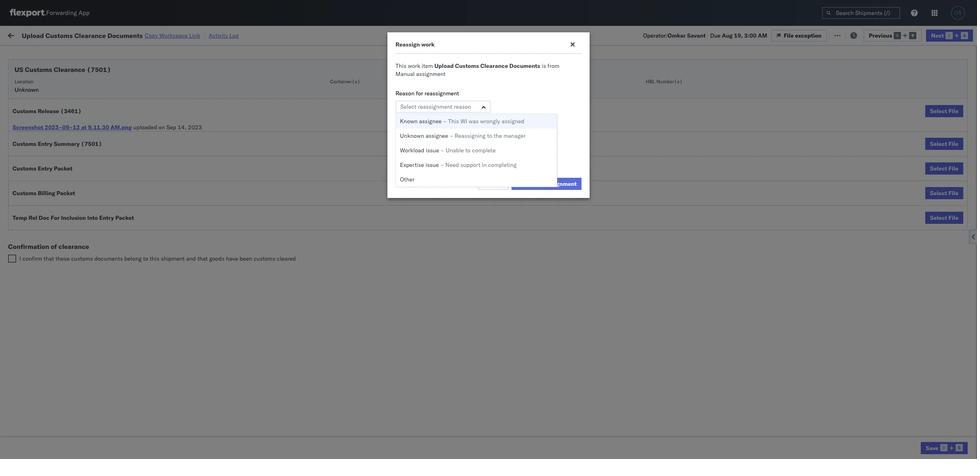 Task type: describe. For each thing, give the bounding box(es) containing it.
est, for feb
[[196, 435, 208, 443]]

jaehyung choi - test destination agent
[[873, 311, 975, 318]]

customs release (3461)
[[13, 108, 81, 115]]

5 flex- from the top
[[592, 151, 610, 158]]

759 at risk
[[149, 31, 177, 39]]

2 resize handle column header from the left
[[278, 63, 287, 459]]

5, for fifth 'schedule pickup from los angeles, ca' button from the bottom
[[222, 97, 227, 105]]

5 schedule pickup from los angeles, ca button from the top
[[19, 257, 118, 265]]

3 schedule pickup from los angeles, ca button from the top
[[19, 150, 118, 159]]

1 schedule pickup from los angeles, ca button from the top
[[19, 96, 118, 105]]

1 ceau7522281, hlxu6269489, hlxu8034992 from the top
[[666, 79, 792, 87]]

fcl for fifth 'schedule pickup from los angeles, ca' button from the bottom
[[348, 97, 358, 105]]

3 ceau7522281, from the top
[[666, 150, 708, 158]]

track
[[206, 31, 219, 39]]

2 flex- from the top
[[592, 97, 610, 105]]

my work
[[8, 29, 44, 41]]

9.11.30
[[88, 124, 109, 131]]

6:00 am est, feb 6, 2023
[[172, 435, 242, 443]]

number(s)
[[656, 78, 682, 85]]

2 2:59 from the top
[[172, 133, 184, 140]]

expertise issue - need support in completing
[[400, 161, 517, 169]]

uetu5238478
[[710, 204, 749, 211]]

delivery for schedule delivery appointment button related to 2:59 am est, dec 14, 2022
[[44, 204, 65, 211]]

1 horizontal spatial this
[[500, 123, 509, 130]]

select file button for customs billing packet
[[925, 187, 963, 199]]

link
[[189, 32, 200, 39]]

confirm for confirm pickup from los angeles, ca
[[19, 221, 39, 229]]

name
[[414, 65, 427, 71]]

list box containing known assignee
[[395, 114, 557, 187]]

import
[[69, 31, 87, 39]]

i
[[19, 255, 21, 262]]

3 2:59 from the top
[[172, 151, 184, 158]]

will
[[425, 153, 434, 160]]

2:59 am est, jan 13, 2023
[[172, 257, 244, 265]]

schedule pickup from los angeles, ca for fourth 'schedule pickup from los angeles, ca' button from the bottom of the page
[[19, 115, 118, 122]]

2 karl from the left
[[540, 435, 551, 443]]

delivery for confirm delivery button at the left bottom of the page
[[41, 239, 62, 246]]

4 flex-1846748 from the top
[[592, 133, 634, 140]]

5 flex-1846748 from the top
[[592, 151, 634, 158]]

1 1846748 from the top
[[610, 79, 634, 87]]

6 1846748 from the top
[[610, 168, 634, 176]]

2 account from the left
[[512, 435, 534, 443]]

workitem
[[9, 65, 30, 71]]

2 integration from the left
[[471, 435, 499, 443]]

next button
[[926, 29, 973, 41]]

3 1846748 from the top
[[610, 115, 634, 122]]

filtered
[[8, 50, 28, 57]]

other
[[400, 176, 414, 183]]

flex id
[[579, 65, 595, 71]]

1 horizontal spatial unknown
[[400, 132, 424, 140]]

1 lagerfeld from the left
[[481, 435, 505, 443]]

temp
[[13, 214, 27, 222]]

2 that from the left
[[197, 255, 208, 262]]

8 flex- from the top
[[592, 204, 610, 211]]

angeles, inside button
[[83, 221, 106, 229]]

company
[[466, 123, 490, 130]]

1 hlxu8034992 from the top
[[752, 79, 792, 87]]

customs inside this work item upload customs clearance documents is from manual assignment
[[455, 62, 479, 70]]

- for unable
[[441, 147, 444, 154]]

save button
[[921, 442, 968, 455]]

work
[[88, 31, 103, 39]]

4 flex- from the top
[[592, 133, 610, 140]]

select reassignment reason
[[400, 103, 471, 110]]

confirm pickup from los angeles, ca
[[19, 221, 115, 229]]

rotterdam,
[[73, 435, 102, 442]]

test123456 for fifth 'schedule pickup from los angeles, ca' button from the bottom
[[737, 97, 771, 105]]

1 schedule delivery appointment button from the top
[[19, 79, 99, 88]]

2 vertical spatial packet
[[115, 214, 134, 222]]

1 schedule from the top
[[19, 79, 43, 86]]

hlxu8034992 for 3rd 'schedule pickup from los angeles, ca' button from the bottom of the page
[[752, 150, 792, 158]]

in
[[482, 161, 487, 169]]

1 resize handle column header from the left
[[157, 63, 167, 459]]

delivery for 2:59 am edt, nov 5, 2022's schedule delivery appointment button
[[44, 132, 65, 140]]

item inside this work item upload customs clearance documents is from manual assignment
[[422, 62, 433, 70]]

2 vertical spatial entry
[[99, 214, 114, 222]]

0 horizontal spatial this
[[150, 255, 159, 262]]

1 2:59 am edt, nov 5, 2022 from the top
[[172, 97, 243, 105]]

file for temp rel doc for inclusion into entry packet
[[949, 214, 958, 222]]

ca for confirm pickup from los angeles, ca button
[[107, 221, 115, 229]]

3 ceau7522281, hlxu6269489, hlxu8034992 from the top
[[666, 150, 792, 158]]

5 resize handle column header from the left
[[457, 63, 467, 459]]

from for confirm pickup from los angeles, ca button
[[60, 221, 71, 229]]

reason for reassignment
[[395, 90, 459, 97]]

from for fourth 'schedule pickup from los angeles, ca' button from the bottom of the page
[[63, 115, 75, 122]]

1 account from the left
[[442, 435, 463, 443]]

new for select
[[417, 136, 428, 143]]

known assignee - this wi was wrongly assigned
[[400, 118, 524, 125]]

work for this
[[408, 62, 420, 70]]

file for customs entry packet
[[949, 165, 958, 172]]

upload customs clearance documents
[[19, 168, 119, 175]]

manager
[[503, 132, 526, 140]]

complete
[[472, 147, 496, 154]]

select file button for customs entry packet
[[925, 163, 963, 175]]

ca for fifth 'schedule pickup from los angeles, ca' button from the bottom
[[110, 97, 118, 104]]

select file for customs entry packet
[[930, 165, 958, 172]]

workitem button
[[5, 63, 159, 72]]

wrongly
[[480, 118, 500, 125]]

zimu3048342
[[737, 435, 776, 443]]

2 ceau7522281, hlxu6269489, hlxu8034992 from the top
[[666, 97, 792, 104]]

6 resize handle column header from the left
[[566, 63, 575, 459]]

1 horizontal spatial exception
[[850, 31, 876, 39]]

6 flex-1846748 from the top
[[592, 168, 634, 176]]

is
[[542, 62, 546, 70]]

est, for dec
[[196, 204, 208, 211]]

flexport. image
[[10, 9, 46, 17]]

Search Work text field
[[705, 29, 793, 41]]

select file for customs entry summary (7501)
[[930, 140, 958, 148]]

documents for upload customs clearance documents
[[90, 168, 119, 175]]

5, for 2:59 am edt, nov 5, 2022's schedule delivery appointment button
[[222, 133, 227, 140]]

feb
[[210, 435, 220, 443]]

ca for fourth 'schedule pickup from los angeles, ca' button from the bottom of the page
[[110, 115, 118, 122]]

flex-2130384
[[592, 435, 634, 443]]

known
[[400, 118, 418, 125]]

risk
[[168, 31, 177, 39]]

clearance for us customs clearance (7501)
[[54, 66, 85, 74]]

from for fifth 'schedule pickup from los angeles, ca' button from the bottom
[[63, 97, 75, 104]]

1 schedule delivery appointment from the top
[[19, 79, 99, 86]]

2 flex-1846748 from the top
[[592, 97, 634, 105]]

1 1889466 from the top
[[610, 186, 634, 194]]

customs entry summary (7501)
[[13, 140, 102, 148]]

screenshot 2023-09-13 at 9.11.30 am.png link
[[13, 123, 132, 131]]

hlxu8034992 for fifth 'schedule pickup from los angeles, ca' button from the bottom
[[752, 97, 792, 104]]

schedule delivery appointment for 2:59 am est, dec 14, 2022
[[19, 204, 99, 211]]

batch
[[931, 31, 947, 39]]

schedule delivery appointment link for 2:59 am edt, nov 5, 2022
[[19, 132, 99, 140]]

delivery for 1st schedule delivery appointment button
[[44, 79, 65, 86]]

(0)
[[132, 31, 142, 39]]

activity log
[[209, 32, 239, 39]]

2 2:59 am edt, nov 5, 2022 from the top
[[172, 133, 243, 140]]

am for confirm pickup from rotterdam, netherlands button
[[186, 435, 195, 443]]

1 karl from the left
[[469, 435, 480, 443]]

3 edt, from the top
[[196, 151, 209, 158]]

issue for workload issue
[[426, 147, 439, 154]]

2 1889466 from the top
[[610, 204, 634, 211]]

7 schedule from the top
[[19, 204, 43, 211]]

1 integration from the left
[[400, 435, 428, 443]]

9 resize handle column header from the left
[[859, 63, 869, 459]]

confirm reassignment
[[516, 180, 577, 188]]

confirmation
[[8, 243, 49, 251]]

os button
[[949, 4, 967, 22]]

2023 for jan
[[230, 257, 244, 265]]

0 vertical spatial unknown
[[15, 86, 39, 93]]

and
[[186, 255, 196, 262]]

confirm pickup from rotterdam, netherlands
[[19, 435, 135, 442]]

pickup for fourth 'schedule pickup from los angeles, ca' button from the bottom of the page
[[44, 115, 61, 122]]

agent
[[960, 311, 975, 318]]

1 horizontal spatial assignment
[[474, 153, 504, 160]]

entry for packet
[[38, 165, 52, 172]]

select file for customs billing packet
[[930, 190, 958, 197]]

upload customs clearance documents button
[[19, 168, 119, 177]]

confirm pickup from rotterdam, netherlands button
[[19, 435, 135, 443]]

upload for upload customs clearance documents
[[19, 168, 37, 175]]

select file for customs release (3461)
[[930, 108, 958, 115]]

0 vertical spatial 14,
[[178, 124, 186, 131]]

previous
[[869, 32, 892, 39]]

4 2:59 from the top
[[172, 204, 184, 211]]

upload customs clearance documents link
[[19, 168, 119, 176]]

this inside list box
[[448, 118, 459, 125]]

11 resize handle column header from the left
[[962, 63, 972, 459]]

1 integration test account - karl lagerfeld from the left
[[400, 435, 505, 443]]

2 flex-1889466 from the top
[[592, 204, 634, 211]]

est, for jan
[[196, 257, 208, 265]]

(7501) for customs entry summary (7501)
[[81, 140, 102, 148]]

test123456 for 3rd 'schedule pickup from los angeles, ca' button from the bottom of the page
[[737, 151, 771, 158]]

message (0)
[[109, 31, 142, 39]]

0 vertical spatial for
[[416, 90, 423, 97]]

confirm delivery button
[[19, 239, 62, 248]]

log
[[229, 32, 239, 39]]

flex id button
[[575, 63, 654, 72]]

documents inside this work item upload customs clearance documents is from manual assignment
[[509, 62, 540, 70]]

19,
[[734, 32, 743, 39]]

(7501) for us customs clearance (7501)
[[87, 66, 111, 74]]

release
[[38, 108, 59, 115]]

lhuu7894563, uetu5238478
[[666, 204, 749, 211]]

select file for temp rel doc for inclusion into entry packet
[[930, 214, 958, 222]]

5 1846748 from the top
[[610, 151, 634, 158]]

select for temp rel doc for inclusion into entry packet
[[930, 214, 947, 222]]

copy workspace link button
[[145, 32, 200, 39]]

am.png
[[110, 124, 132, 131]]

netherlands
[[103, 435, 135, 442]]

2 integration test account - karl lagerfeld from the left
[[471, 435, 576, 443]]

schedule delivery appointment button for 2:59 am edt, nov 5, 2022
[[19, 132, 99, 141]]

assignment inside this work item upload customs clearance documents is from manual assignment
[[416, 70, 446, 78]]

documents
[[94, 255, 123, 262]]

operator:
[[643, 32, 667, 39]]

4 1846748 from the top
[[610, 133, 634, 140]]

upload customs clearance documents copy workspace link
[[22, 31, 200, 39]]

the for to
[[494, 132, 502, 140]]

assignee down select reassignment reason
[[419, 118, 442, 125]]

2 schedule from the top
[[19, 97, 43, 104]]

for
[[51, 214, 60, 222]]

3 2:59 am edt, nov 5, 2022 from the top
[[172, 151, 243, 158]]

import work
[[69, 31, 103, 39]]

workload
[[400, 147, 424, 154]]

2 customs from the left
[[254, 255, 275, 262]]

schedule pickup from los angeles, ca for 2nd 'schedule pickup from los angeles, ca' button from the bottom
[[19, 186, 118, 193]]

completing
[[488, 161, 517, 169]]

13
[[73, 124, 80, 131]]

1 hlxu6269489, from the top
[[709, 79, 751, 87]]

location unknown
[[15, 78, 39, 93]]

was
[[469, 118, 479, 125]]

2 ocean fcl from the top
[[330, 97, 358, 105]]

reason
[[395, 90, 414, 97]]

1 edt, from the top
[[196, 97, 209, 105]]

reassign
[[395, 41, 420, 48]]

file for customs billing packet
[[949, 190, 958, 197]]

8 resize handle column header from the left
[[723, 63, 733, 459]]

1 schedule delivery appointment link from the top
[[19, 79, 99, 87]]

action
[[408, 153, 424, 160]]

pickup for 2nd 'schedule pickup from los angeles, ca' button from the bottom
[[44, 186, 61, 193]]

205 on track
[[186, 31, 219, 39]]

- for need
[[440, 161, 444, 169]]

confirm pickup from los angeles, ca link
[[19, 221, 115, 229]]



Task type: locate. For each thing, give the bounding box(es) containing it.
schedule delivery appointment link up for
[[19, 203, 99, 211]]

1 vertical spatial packet
[[57, 190, 75, 197]]

this for item
[[395, 62, 406, 70]]

issue for expertise issue
[[426, 161, 439, 169]]

the down wrongly
[[494, 132, 502, 140]]

1 vertical spatial the
[[464, 153, 473, 160]]

5 2:59 from the top
[[172, 257, 184, 265]]

5 select file from the top
[[930, 214, 958, 222]]

file for customs entry summary (7501)
[[949, 140, 958, 148]]

schedule delivery appointment up for
[[19, 204, 99, 211]]

1 nov from the top
[[210, 97, 221, 105]]

0 horizontal spatial for
[[416, 90, 423, 97]]

reassignment for confirm
[[540, 180, 577, 188]]

new up workload
[[417, 136, 428, 143]]

integration
[[400, 435, 428, 443], [471, 435, 499, 443]]

- for reassigning
[[450, 132, 453, 140]]

from for 1st 'schedule pickup from los angeles, ca' button from the bottom
[[63, 257, 75, 264]]

0 vertical spatial 2:59 am edt, nov 5, 2022
[[172, 97, 243, 105]]

schedule pickup from los angeles, ca for 3rd 'schedule pickup from los angeles, ca' button from the bottom of the page
[[19, 150, 118, 158]]

los inside button
[[73, 221, 82, 229]]

0 horizontal spatial exception
[[795, 32, 822, 39]]

new for a
[[401, 123, 411, 130]]

am for fifth 'schedule pickup from los angeles, ca' button from the bottom
[[186, 97, 195, 105]]

0 vertical spatial item
[[422, 62, 433, 70]]

- for this
[[443, 118, 447, 125]]

hlxu6269489,
[[709, 79, 751, 87], [709, 97, 751, 104], [709, 150, 751, 158]]

2 ceau7522281, from the top
[[666, 97, 708, 104]]

schedule down us at the top left of page
[[19, 79, 43, 86]]

select file
[[930, 108, 958, 115], [930, 140, 958, 148], [930, 165, 958, 172], [930, 190, 958, 197], [930, 214, 958, 222]]

from inside button
[[60, 221, 71, 229]]

schedule pickup from los angeles, ca up the 09-
[[19, 115, 118, 122]]

5,
[[222, 97, 227, 105], [222, 133, 227, 140], [222, 151, 227, 158]]

1 horizontal spatial account
[[512, 435, 534, 443]]

from
[[547, 62, 559, 70], [63, 97, 75, 104], [63, 115, 75, 122], [63, 150, 75, 158], [63, 186, 75, 193], [60, 221, 71, 229], [63, 257, 75, 264], [60, 435, 71, 442]]

0 vertical spatial hlxu8034992
[[752, 79, 792, 87]]

confirm for confirm pickup from rotterdam, netherlands
[[19, 435, 39, 442]]

4 schedule pickup from los angeles, ca link from the top
[[19, 185, 118, 194]]

clearance for upload customs clearance documents
[[63, 168, 89, 175]]

schedule delivery appointment button down the 2023-
[[19, 132, 99, 141]]

hlxu8034992
[[752, 79, 792, 87], [752, 97, 792, 104], [752, 150, 792, 158]]

0 horizontal spatial customs
[[71, 255, 93, 262]]

from for confirm pickup from rotterdam, netherlands button
[[60, 435, 71, 442]]

schedule pickup from los angeles, ca for 1st 'schedule pickup from los angeles, ca' button from the bottom
[[19, 257, 118, 264]]

1 2:59 from the top
[[172, 97, 184, 105]]

schedule pickup from los angeles, ca link down clearance
[[19, 257, 118, 265]]

0 vertical spatial new
[[401, 123, 411, 130]]

1 vertical spatial on
[[159, 124, 165, 131]]

work inside this work item upload customs clearance documents is from manual assignment
[[408, 62, 420, 70]]

0 vertical spatial 1889466
[[610, 186, 634, 194]]

1 horizontal spatial item
[[525, 123, 536, 130]]

4 schedule pickup from los angeles, ca from the top
[[19, 186, 118, 193]]

edt,
[[196, 97, 209, 105], [196, 133, 209, 140], [196, 151, 209, 158]]

0 vertical spatial packet
[[54, 165, 72, 172]]

billing
[[38, 190, 55, 197]]

fcl for 3rd 'schedule pickup from los angeles, ca' button from the bottom of the page
[[348, 151, 358, 158]]

schedule up the screenshot
[[19, 115, 43, 122]]

1 horizontal spatial lagerfeld
[[552, 435, 576, 443]]

this inside this work item upload customs clearance documents is from manual assignment
[[395, 62, 406, 70]]

issue down will
[[426, 161, 439, 169]]

packet for customs entry packet
[[54, 165, 72, 172]]

assignment up in
[[474, 153, 504, 160]]

4 ocean fcl from the top
[[330, 204, 358, 211]]

schedule pickup from los angeles, ca button down clearance
[[19, 257, 118, 265]]

5 fcl from the top
[[348, 435, 358, 443]]

2 vertical spatial 2023
[[228, 435, 242, 443]]

upload inside this work item upload customs clearance documents is from manual assignment
[[434, 62, 454, 70]]

1 vertical spatial ceau7522281, hlxu6269489, hlxu8034992
[[666, 97, 792, 104]]

schedule delivery appointment link down the us customs clearance (7501)
[[19, 79, 99, 87]]

2 horizontal spatial to
[[487, 132, 492, 140]]

1 vertical spatial issue
[[426, 161, 439, 169]]

on right 205
[[198, 31, 205, 39]]

this up manual
[[395, 62, 406, 70]]

the up support
[[464, 153, 473, 160]]

schedule down the screenshot
[[19, 132, 43, 140]]

0 horizontal spatial to
[[143, 255, 148, 262]]

0 horizontal spatial on
[[159, 124, 165, 131]]

confirm reassignment button
[[512, 178, 582, 190]]

0 vertical spatial upload
[[22, 31, 44, 39]]

for right company
[[491, 123, 498, 130]]

est, left dec
[[196, 204, 208, 211]]

next
[[931, 32, 944, 39]]

1 horizontal spatial file exception
[[839, 31, 876, 39]]

item right client
[[422, 62, 433, 70]]

7 resize handle column header from the left
[[653, 63, 662, 459]]

uploaded
[[133, 124, 157, 131]]

1 horizontal spatial at
[[161, 31, 166, 39]]

3 nov from the top
[[210, 151, 221, 158]]

ca for 1st 'schedule pickup from los angeles, ca' button from the bottom
[[110, 257, 118, 264]]

1 select file button from the top
[[925, 105, 963, 117]]

0 horizontal spatial lagerfeld
[[481, 435, 505, 443]]

schedule pickup from los angeles, ca down clearance
[[19, 257, 118, 264]]

documents for upload customs clearance documents copy workspace link
[[107, 31, 143, 39]]

pickup for confirm pickup from rotterdam, netherlands button
[[41, 435, 58, 442]]

schedule down location unknown
[[19, 97, 43, 104]]

this up expertise
[[395, 153, 406, 160]]

work right reassign
[[421, 41, 435, 48]]

at left the risk
[[161, 31, 166, 39]]

2 hlxu8034992 from the top
[[752, 97, 792, 104]]

forwarding app
[[46, 9, 90, 17]]

1 vertical spatial 2:59 am edt, nov 5, 2022
[[172, 133, 243, 140]]

from for 3rd 'schedule pickup from los angeles, ca' button from the bottom of the page
[[63, 150, 75, 158]]

upload for upload customs clearance documents copy workspace link
[[22, 31, 44, 39]]

2 vertical spatial edt,
[[196, 151, 209, 158]]

file exception button
[[826, 29, 882, 41], [826, 29, 882, 41], [771, 29, 827, 41], [771, 29, 827, 41]]

2 hlxu6269489, from the top
[[709, 97, 751, 104]]

this action will not impact the assignment rules.
[[395, 153, 520, 160]]

1 vertical spatial 5,
[[222, 133, 227, 140]]

pickup for 1st 'schedule pickup from los angeles, ca' button from the bottom
[[44, 257, 61, 264]]

1 vertical spatial nov
[[210, 133, 221, 140]]

pickup inside the 'confirm pickup from rotterdam, netherlands' link
[[41, 435, 58, 442]]

2 vertical spatial this
[[395, 153, 406, 160]]

- for test
[[912, 311, 915, 318]]

3 schedule delivery appointment link from the top
[[19, 203, 99, 211]]

2 test123456 from the top
[[737, 151, 771, 158]]

schedule pickup from los angeles, ca link down the summary
[[19, 150, 118, 158]]

1 horizontal spatial new
[[417, 136, 428, 143]]

schedule down confirmation on the left of page
[[19, 257, 43, 264]]

1 vertical spatial schedule delivery appointment button
[[19, 132, 99, 141]]

work up manager
[[511, 123, 523, 130]]

0 vertical spatial flex-1889466
[[592, 186, 634, 194]]

the for impact
[[464, 153, 473, 160]]

0 vertical spatial entry
[[38, 140, 52, 148]]

0 vertical spatial assignment
[[416, 70, 446, 78]]

0 vertical spatial est,
[[196, 204, 208, 211]]

est, left feb
[[196, 435, 208, 443]]

unknown
[[15, 86, 39, 93], [400, 132, 424, 140]]

these
[[55, 255, 70, 262]]

schedule delivery appointment link for 2:59 am est, dec 14, 2022
[[19, 203, 99, 211]]

confirm for confirm reassignment
[[516, 180, 539, 188]]

confirm inside button
[[19, 221, 39, 229]]

i confirm that these customs documents belong to this shipment and that goods have been customs cleared
[[19, 255, 296, 262]]

schedule pickup from los angeles, ca button down upload customs clearance documents button
[[19, 185, 118, 194]]

that down confirmation of clearance
[[44, 255, 54, 262]]

3 est, from the top
[[196, 435, 208, 443]]

1 horizontal spatial on
[[198, 31, 205, 39]]

1 vertical spatial entry
[[38, 165, 52, 172]]

this left wi
[[448, 118, 459, 125]]

entry for summary
[[38, 140, 52, 148]]

2 vertical spatial ceau7522281, hlxu6269489, hlxu8034992
[[666, 150, 792, 158]]

reason
[[454, 103, 471, 110]]

3 resize handle column header from the left
[[316, 63, 325, 459]]

appointment up inclusion
[[66, 204, 99, 211]]

confirm
[[23, 255, 42, 262]]

2 edt, from the top
[[196, 133, 209, 140]]

us
[[15, 66, 23, 74]]

2022
[[229, 97, 243, 105], [229, 133, 243, 140], [229, 151, 243, 158], [232, 204, 246, 211]]

5 ocean fcl from the top
[[330, 435, 358, 443]]

1 issue from the top
[[426, 147, 439, 154]]

work up manual
[[408, 62, 420, 70]]

appointment for 2:59 am edt, nov 5, 2022
[[66, 132, 99, 140]]

1 vertical spatial edt,
[[196, 133, 209, 140]]

2 schedule pickup from los angeles, ca link from the top
[[19, 114, 118, 122]]

this for will
[[395, 153, 406, 160]]

1 vertical spatial this
[[150, 255, 159, 262]]

clearance inside the upload customs clearance documents link
[[63, 168, 89, 175]]

2 lagerfeld from the left
[[552, 435, 576, 443]]

due aug 19, 3:00 am
[[710, 32, 767, 39]]

fcl for confirm pickup from rotterdam, netherlands button
[[348, 435, 358, 443]]

select for customs release (3461)
[[930, 108, 947, 115]]

2 schedule delivery appointment from the top
[[19, 132, 99, 140]]

5 schedule from the top
[[19, 150, 43, 158]]

packet
[[54, 165, 72, 172], [57, 190, 75, 197], [115, 214, 134, 222]]

1 vertical spatial hlxu8034992
[[752, 97, 792, 104]]

flex-1889466 button
[[579, 184, 636, 196], [579, 184, 636, 196], [579, 202, 636, 213], [579, 202, 636, 213]]

3 ocean fcl from the top
[[330, 151, 358, 158]]

resize handle column header
[[157, 63, 167, 459], [278, 63, 287, 459], [316, 63, 325, 459], [386, 63, 396, 459], [457, 63, 467, 459], [566, 63, 575, 459], [653, 63, 662, 459], [723, 63, 733, 459], [859, 63, 869, 459], [930, 63, 940, 459], [962, 63, 972, 459]]

confirmation of clearance
[[8, 243, 89, 251]]

1 vertical spatial ceau7522281,
[[666, 97, 708, 104]]

2 vertical spatial upload
[[19, 168, 37, 175]]

1 ceau7522281, from the top
[[666, 79, 708, 87]]

nov for 3rd 'schedule pickup from los angeles, ca' button from the bottom of the page schedule pickup from los angeles, ca link
[[210, 151, 221, 158]]

schedule delivery appointment up the customs entry summary (7501)
[[19, 132, 99, 140]]

entry up customs billing packet
[[38, 165, 52, 172]]

packet right billing
[[57, 190, 75, 197]]

3 5, from the top
[[222, 151, 227, 158]]

0 vertical spatial on
[[198, 31, 205, 39]]

2 vertical spatial ceau7522281,
[[666, 150, 708, 158]]

1 customs from the left
[[71, 255, 93, 262]]

2 vertical spatial hlxu6269489,
[[709, 150, 751, 158]]

0 vertical spatial this
[[395, 62, 406, 70]]

aug
[[722, 32, 733, 39]]

assignment up reason for reassignment at the top of the page
[[416, 70, 446, 78]]

unknown up workload
[[400, 132, 424, 140]]

dec
[[210, 204, 220, 211]]

confirm for confirm delivery
[[19, 239, 39, 246]]

schedule pickup from los angeles, ca button down the summary
[[19, 150, 118, 159]]

entry down the 2023-
[[38, 140, 52, 148]]

packet for customs billing packet
[[57, 190, 75, 197]]

cleared
[[277, 255, 296, 262]]

1 vertical spatial this
[[448, 118, 459, 125]]

schedule pickup from los angeles, ca button up the 09-
[[19, 114, 118, 123]]

2 vertical spatial 2:59 am edt, nov 5, 2022
[[172, 151, 243, 158]]

0 vertical spatial schedule delivery appointment
[[19, 79, 99, 86]]

new right a
[[401, 123, 411, 130]]

1 vertical spatial new
[[417, 136, 428, 143]]

flex-1889466
[[592, 186, 634, 194], [592, 204, 634, 211]]

to for complete
[[465, 147, 470, 154]]

packet right into
[[115, 214, 134, 222]]

schedule
[[19, 79, 43, 86], [19, 97, 43, 104], [19, 115, 43, 122], [19, 132, 43, 140], [19, 150, 43, 158], [19, 186, 43, 193], [19, 204, 43, 211], [19, 257, 43, 264]]

upload up customs billing packet
[[19, 168, 37, 175]]

3 schedule delivery appointment button from the top
[[19, 203, 99, 212]]

my
[[8, 29, 21, 41]]

2:59
[[172, 97, 184, 105], [172, 133, 184, 140], [172, 151, 184, 158], [172, 204, 184, 211], [172, 257, 184, 265]]

2 vertical spatial schedule delivery appointment button
[[19, 203, 99, 212]]

2 schedule delivery appointment link from the top
[[19, 132, 99, 140]]

schedule pickup from los angeles, ca
[[19, 97, 118, 104], [19, 115, 118, 122], [19, 150, 118, 158], [19, 186, 118, 193], [19, 257, 118, 264]]

schedule pickup from los angeles, ca button up (3461)
[[19, 96, 118, 105]]

schedule delivery appointment link up the customs entry summary (7501)
[[19, 132, 99, 140]]

2 vertical spatial documents
[[90, 168, 119, 175]]

unknown down location
[[15, 86, 39, 93]]

2 vertical spatial appointment
[[66, 204, 99, 211]]

schedule pickup from los angeles, ca up (3461)
[[19, 97, 118, 104]]

schedule pickup from los angeles, ca link for fifth 'schedule pickup from los angeles, ca' button from the bottom
[[19, 96, 118, 105]]

reassigning
[[455, 132, 486, 140]]

1 vertical spatial documents
[[509, 62, 540, 70]]

1 schedule pickup from los angeles, ca from the top
[[19, 97, 118, 104]]

0 vertical spatial (7501)
[[87, 66, 111, 74]]

0 vertical spatial reassignment
[[425, 90, 459, 97]]

1 ocean fcl from the top
[[330, 79, 358, 87]]

to down wrongly
[[487, 132, 492, 140]]

upload inside button
[[19, 168, 37, 175]]

9 flex- from the top
[[592, 435, 610, 443]]

schedule delivery appointment for 2:59 am edt, nov 5, 2022
[[19, 132, 99, 140]]

import work button
[[65, 26, 106, 44]]

10 resize handle column header from the left
[[930, 63, 940, 459]]

ca
[[110, 97, 118, 104], [110, 115, 118, 122], [110, 150, 118, 158], [110, 186, 118, 193], [107, 221, 115, 229], [110, 257, 118, 264]]

3 select file button from the top
[[925, 163, 963, 175]]

this
[[500, 123, 509, 130], [150, 255, 159, 262]]

schedule pickup from los angeles, ca link up (3461)
[[19, 96, 118, 105]]

3 schedule from the top
[[19, 115, 43, 122]]

0 horizontal spatial account
[[442, 435, 463, 443]]

4 fcl from the top
[[348, 204, 358, 211]]

savant
[[687, 32, 706, 39]]

0 vertical spatial schedule delivery appointment button
[[19, 79, 99, 88]]

2023 right the sep
[[188, 124, 202, 131]]

work for reassign
[[421, 41, 435, 48]]

item
[[422, 62, 433, 70], [525, 123, 536, 130]]

2023-
[[45, 124, 62, 131]]

2023 right 13,
[[230, 257, 244, 265]]

3 appointment from the top
[[66, 204, 99, 211]]

documents inside button
[[90, 168, 119, 175]]

4 schedule from the top
[[19, 132, 43, 140]]

clearance inside this work item upload customs clearance documents is from manual assignment
[[480, 62, 508, 70]]

appointment down the workitem button
[[66, 79, 99, 86]]

None field
[[400, 102, 402, 112]]

copy
[[145, 32, 158, 39]]

None checkbox
[[8, 255, 16, 263]]

2023 for feb
[[228, 435, 242, 443]]

on left the sep
[[159, 124, 165, 131]]

2 vertical spatial 5,
[[222, 151, 227, 158]]

to for the
[[487, 132, 492, 140]]

schedule down the customs entry packet
[[19, 186, 43, 193]]

confirm delivery
[[19, 239, 62, 246]]

packet down the summary
[[54, 165, 72, 172]]

message
[[109, 31, 132, 39]]

1 flex-1889466 from the top
[[592, 186, 634, 194]]

6 schedule from the top
[[19, 186, 43, 193]]

0 vertical spatial 2023
[[188, 124, 202, 131]]

omkar
[[667, 32, 686, 39]]

6 flex- from the top
[[592, 168, 610, 176]]

1 horizontal spatial 14,
[[222, 204, 231, 211]]

0 horizontal spatial new
[[401, 123, 411, 130]]

1 horizontal spatial karl
[[540, 435, 551, 443]]

0 vertical spatial hlxu6269489,
[[709, 79, 751, 87]]

2 schedule pickup from los angeles, ca button from the top
[[19, 114, 118, 123]]

2 1846748 from the top
[[610, 97, 634, 105]]

manual
[[395, 70, 415, 78]]

ca inside button
[[107, 221, 115, 229]]

goods
[[209, 255, 225, 262]]

client name button
[[396, 63, 459, 72]]

schedule pickup from los angeles, ca link down upload customs clearance documents button
[[19, 185, 118, 194]]

reassign work
[[395, 41, 435, 48]]

assignee up select new assignee
[[413, 123, 435, 130]]

appointment down 13
[[66, 132, 99, 140]]

upload up the by:
[[22, 31, 44, 39]]

from inside this work item upload customs clearance documents is from manual assignment
[[547, 62, 559, 70]]

1 fcl from the top
[[348, 79, 358, 87]]

to right 'belong'
[[143, 255, 148, 262]]

list box
[[395, 114, 557, 187]]

0 vertical spatial issue
[[426, 147, 439, 154]]

am for 2:59 am edt, nov 5, 2022's schedule delivery appointment button
[[186, 133, 195, 140]]

select for customs billing packet
[[930, 190, 947, 197]]

1 appointment from the top
[[66, 79, 99, 86]]

3 schedule pickup from los angeles, ca link from the top
[[19, 150, 118, 158]]

the
[[494, 132, 502, 140], [464, 153, 473, 160]]

app
[[79, 9, 90, 17]]

assignee down within
[[426, 132, 448, 140]]

4 schedule pickup from los angeles, ca button from the top
[[19, 185, 118, 194]]

(7501) down 9.11.30
[[81, 140, 102, 148]]

customs right been
[[254, 255, 275, 262]]

select file button for customs release (3461)
[[925, 105, 963, 117]]

3 schedule pickup from los angeles, ca from the top
[[19, 150, 118, 158]]

1 vertical spatial to
[[465, 147, 470, 154]]

customs
[[45, 31, 73, 39], [455, 62, 479, 70], [25, 66, 52, 74], [13, 108, 36, 115], [13, 140, 36, 148], [13, 165, 36, 172], [38, 168, 61, 175], [13, 190, 36, 197]]

select file button for customs entry summary (7501)
[[925, 138, 963, 150]]

3 hlxu6269489, from the top
[[709, 150, 751, 158]]

ca for 2nd 'schedule pickup from los angeles, ca' button from the bottom
[[110, 186, 118, 193]]

1 vertical spatial item
[[525, 123, 536, 130]]

2 nov from the top
[[210, 133, 221, 140]]

est, right and
[[196, 257, 208, 265]]

1 test123456 from the top
[[737, 97, 771, 105]]

issue down select new assignee
[[426, 147, 439, 154]]

7 flex- from the top
[[592, 186, 610, 194]]

reassignment inside confirm reassignment button
[[540, 180, 577, 188]]

schedule pickup from los angeles, ca for fifth 'schedule pickup from los angeles, ca' button from the bottom
[[19, 97, 118, 104]]

nov for 2:59 am edt, nov 5, 2022's schedule delivery appointment "link"
[[210, 133, 221, 140]]

1 5, from the top
[[222, 97, 227, 105]]

(3461)
[[60, 108, 81, 115]]

1 vertical spatial 1889466
[[610, 204, 634, 211]]

schedule delivery appointment button down the us customs clearance (7501)
[[19, 79, 99, 88]]

4 resize handle column header from the left
[[386, 63, 396, 459]]

schedule pickup from los angeles, ca link up the 09-
[[19, 114, 118, 122]]

schedule delivery appointment down the us customs clearance (7501)
[[19, 79, 99, 86]]

5, for 3rd 'schedule pickup from los angeles, ca' button from the bottom of the page
[[222, 151, 227, 158]]

0 horizontal spatial karl
[[469, 435, 480, 443]]

1 vertical spatial flex-1889466
[[592, 204, 634, 211]]

1 vertical spatial schedule delivery appointment
[[19, 132, 99, 140]]

0 horizontal spatial that
[[44, 255, 54, 262]]

screenshot
[[13, 124, 43, 131]]

previous button
[[863, 29, 922, 41]]

1 horizontal spatial that
[[197, 255, 208, 262]]

1 vertical spatial schedule delivery appointment link
[[19, 132, 99, 140]]

operator: omkar savant
[[643, 32, 706, 39]]

0 horizontal spatial file exception
[[784, 32, 822, 39]]

been
[[240, 255, 252, 262]]

save
[[926, 445, 939, 452]]

this
[[395, 62, 406, 70], [448, 118, 459, 125], [395, 153, 406, 160]]

from for 2nd 'schedule pickup from los angeles, ca' button from the bottom
[[63, 186, 75, 193]]

this up manager
[[500, 123, 509, 130]]

that right and
[[197, 255, 208, 262]]

customs inside button
[[38, 168, 61, 175]]

schedule delivery appointment
[[19, 79, 99, 86], [19, 132, 99, 140], [19, 204, 99, 211]]

3 flex- from the top
[[592, 115, 610, 122]]

nov for schedule pickup from los angeles, ca link for fifth 'schedule pickup from los angeles, ca' button from the bottom
[[210, 97, 221, 105]]

am for schedule delivery appointment button related to 2:59 am est, dec 14, 2022
[[186, 204, 195, 211]]

entry right into
[[99, 214, 114, 222]]

this left the shipment
[[150, 255, 159, 262]]

rel
[[29, 214, 37, 222]]

forwarding
[[46, 9, 77, 17]]

0 vertical spatial schedule delivery appointment link
[[19, 79, 99, 87]]

0 vertical spatial ceau7522281,
[[666, 79, 708, 87]]

schedule delivery appointment button up for
[[19, 203, 99, 212]]

3 flex-1846748 from the top
[[592, 115, 634, 122]]

2023 right 6,
[[228, 435, 242, 443]]

2 5, from the top
[[222, 133, 227, 140]]

file exception
[[839, 31, 876, 39], [784, 32, 822, 39]]

(7501) down work on the left of the page
[[87, 66, 111, 74]]

work for my
[[23, 29, 44, 41]]

file for customs release (3461)
[[949, 108, 958, 115]]

8 schedule from the top
[[19, 257, 43, 264]]

1 vertical spatial unknown
[[400, 132, 424, 140]]

1 flex-1846748 from the top
[[592, 79, 634, 87]]

schedule pickup from los angeles, ca link for 1st 'schedule pickup from los angeles, ca' button from the bottom
[[19, 257, 118, 265]]

location
[[15, 78, 34, 85]]

am for 1st 'schedule pickup from los angeles, ca' button from the bottom
[[186, 257, 195, 265]]

3 hlxu8034992 from the top
[[752, 150, 792, 158]]

upload
[[22, 31, 44, 39], [434, 62, 454, 70], [19, 168, 37, 175]]

schedule delivery appointment button for 2:59 am est, dec 14, 2022
[[19, 203, 99, 212]]

cancel
[[484, 180, 503, 188]]

14, right the sep
[[178, 124, 186, 131]]

pickup for 3rd 'schedule pickup from los angeles, ca' button from the bottom of the page
[[44, 150, 61, 158]]

4 select file from the top
[[930, 190, 958, 197]]

14, right dec
[[222, 204, 231, 211]]

pickup inside confirm pickup from los angeles, ca link
[[41, 221, 58, 229]]

container(s)
[[330, 78, 360, 85]]

customs down clearance
[[71, 255, 93, 262]]

schedule pickup from los angeles, ca link for 2nd 'schedule pickup from los angeles, ca' button from the bottom
[[19, 185, 118, 194]]

for right the 'reason'
[[416, 90, 423, 97]]

consignee
[[471, 65, 494, 71]]

2 vertical spatial est,
[[196, 435, 208, 443]]

schedule up rel
[[19, 204, 43, 211]]

to right the unable
[[465, 147, 470, 154]]

2 vertical spatial reassignment
[[540, 180, 577, 188]]

of
[[51, 243, 57, 251]]

fcl for schedule delivery appointment button related to 2:59 am est, dec 14, 2022
[[348, 204, 358, 211]]

a new assignee within your company for this work item
[[395, 123, 536, 130]]

at right 13
[[81, 124, 87, 131]]

ca for 3rd 'schedule pickup from los angeles, ca' button from the bottom of the page
[[110, 150, 118, 158]]

to
[[487, 132, 492, 140], [465, 147, 470, 154], [143, 255, 148, 262]]

schedule pickup from los angeles, ca link for fourth 'schedule pickup from los angeles, ca' button from the bottom of the page
[[19, 114, 118, 122]]

upload right name
[[434, 62, 454, 70]]

0 vertical spatial appointment
[[66, 79, 99, 86]]

schedule pickup from los angeles, ca down upload customs clearance documents button
[[19, 186, 118, 193]]

3 select file from the top
[[930, 165, 958, 172]]

clearance for upload customs clearance documents copy workspace link
[[74, 31, 106, 39]]

confirm pickup from los angeles, ca button
[[19, 221, 115, 230]]

for
[[416, 90, 423, 97], [491, 123, 498, 130]]

0 horizontal spatial the
[[464, 153, 473, 160]]

that
[[44, 255, 54, 262], [197, 255, 208, 262]]

2 vertical spatial to
[[143, 255, 148, 262]]

schedule pickup from los angeles, ca down the summary
[[19, 150, 118, 158]]

2 issue from the top
[[426, 161, 439, 169]]

select for customs entry summary (7501)
[[930, 140, 947, 148]]

0 vertical spatial the
[[494, 132, 502, 140]]

1 flex- from the top
[[592, 79, 610, 87]]

1 vertical spatial for
[[491, 123, 498, 130]]

0 vertical spatial edt,
[[196, 97, 209, 105]]

1 that from the left
[[44, 255, 54, 262]]

0 horizontal spatial assignment
[[416, 70, 446, 78]]

4 select file button from the top
[[925, 187, 963, 199]]

schedule up the customs entry packet
[[19, 150, 43, 158]]

schedule pickup from los angeles, ca link for 3rd 'schedule pickup from los angeles, ca' button from the bottom of the page
[[19, 150, 118, 158]]

los
[[76, 97, 85, 104], [76, 115, 85, 122], [76, 150, 85, 158], [76, 186, 85, 193], [73, 221, 82, 229], [76, 257, 85, 264]]

1 est, from the top
[[196, 204, 208, 211]]

1 vertical spatial hlxu6269489,
[[709, 97, 751, 104]]

assignee up workload issue - unable to complete
[[429, 136, 452, 143]]

appointment for 2:59 am est, dec 14, 2022
[[66, 204, 99, 211]]

0 horizontal spatial at
[[81, 124, 87, 131]]

test123456
[[737, 97, 771, 105], [737, 151, 771, 158]]

customs
[[71, 255, 93, 262], [254, 255, 275, 262]]

1 horizontal spatial for
[[491, 123, 498, 130]]

Search Shipments (/) text field
[[822, 7, 900, 19]]

1846748
[[610, 79, 634, 87], [610, 97, 634, 105], [610, 115, 634, 122], [610, 133, 634, 140], [610, 151, 634, 158], [610, 168, 634, 176]]

1 vertical spatial 14,
[[222, 204, 231, 211]]

item right assigned
[[525, 123, 536, 130]]

confirm inside "link"
[[19, 239, 39, 246]]

1 vertical spatial assignment
[[474, 153, 504, 160]]

work up the by:
[[23, 29, 44, 41]]

activity log button
[[209, 31, 239, 40]]



Task type: vqa. For each thing, say whether or not it's contained in the screenshot.
the rightmost "Import"
no



